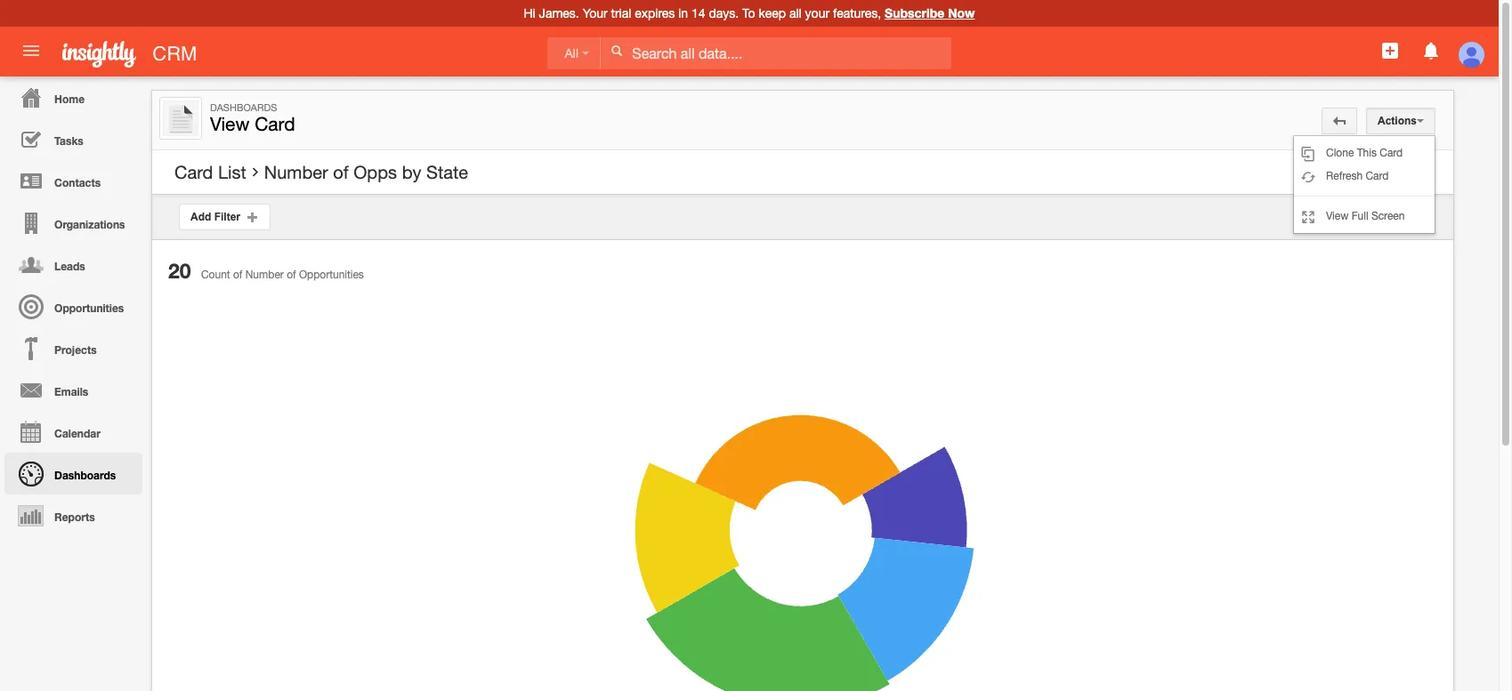 Task type: vqa. For each thing, say whether or not it's contained in the screenshot.
Reports link
yes



Task type: locate. For each thing, give the bounding box(es) containing it.
0 horizontal spatial dashboards
[[54, 469, 116, 483]]

leads link
[[4, 244, 142, 286]]

20
[[168, 259, 191, 283]]

reports
[[54, 511, 95, 524]]

dashboards inside navigation
[[54, 469, 116, 483]]

clone this card
[[1326, 147, 1403, 159]]

your
[[805, 6, 830, 20]]

0 vertical spatial dashboards
[[210, 102, 277, 113]]

number
[[264, 162, 328, 183], [245, 269, 284, 281]]

dashboards right card icon
[[210, 102, 277, 113]]

view left full at the right top
[[1326, 210, 1349, 223]]

card
[[255, 113, 295, 134], [1380, 147, 1403, 159], [174, 162, 213, 183], [1366, 170, 1389, 183]]

trial
[[611, 6, 632, 20]]

0 horizontal spatial opportunities
[[54, 302, 124, 315]]

card list
[[174, 162, 246, 183]]

days.
[[709, 6, 739, 20]]

back image
[[1334, 115, 1346, 127]]

card inside dashboards view card
[[255, 113, 295, 134]]

2 horizontal spatial of
[[333, 162, 349, 183]]

card image
[[163, 101, 199, 136]]

add filter link
[[179, 204, 270, 231]]

navigation
[[0, 77, 142, 537]]

1 horizontal spatial dashboards
[[210, 102, 277, 113]]

notifications image
[[1421, 40, 1442, 61]]

refresh card button
[[1294, 165, 1435, 188]]

1 horizontal spatial of
[[287, 269, 296, 281]]

view
[[210, 113, 250, 134], [1326, 210, 1349, 223]]

to
[[743, 6, 755, 20]]

projects
[[54, 344, 97, 357]]

dashboards up the reports link
[[54, 469, 116, 483]]

add filter
[[191, 211, 246, 223]]

filter
[[214, 211, 240, 223]]

of
[[333, 162, 349, 183], [233, 269, 242, 281], [287, 269, 296, 281]]

dashboards
[[210, 102, 277, 113], [54, 469, 116, 483]]

home link
[[4, 77, 142, 118]]

in
[[679, 6, 688, 20]]

hi
[[524, 6, 536, 20]]

emails
[[54, 385, 88, 399]]

leads
[[54, 260, 85, 273]]

0 vertical spatial view
[[210, 113, 250, 134]]

navigation containing home
[[0, 77, 142, 537]]

0 horizontal spatial view
[[210, 113, 250, 134]]

Search all data.... text field
[[601, 37, 952, 69]]

1 horizontal spatial view
[[1326, 210, 1349, 223]]

dashboards link
[[4, 453, 142, 495]]

view up 'list' at the top
[[210, 113, 250, 134]]

tasks link
[[4, 118, 142, 160]]

opportunities
[[299, 269, 364, 281], [54, 302, 124, 315]]

dashboards inside dashboards view card
[[210, 102, 277, 113]]

dashboards for dashboards view card
[[210, 102, 277, 113]]

actions button
[[1367, 108, 1436, 134]]

count of number of opportunities
[[201, 269, 364, 281]]

number right 'list' at the top
[[264, 162, 328, 183]]

contacts link
[[4, 160, 142, 202]]

1 vertical spatial dashboards
[[54, 469, 116, 483]]

1 horizontal spatial opportunities
[[299, 269, 364, 281]]

0 vertical spatial opportunities
[[299, 269, 364, 281]]

organizations
[[54, 218, 125, 231]]

opportunities link
[[4, 286, 142, 328]]

contacts
[[54, 176, 101, 190]]

0 horizontal spatial of
[[233, 269, 242, 281]]

dashboards for dashboards
[[54, 469, 116, 483]]

number right the count
[[245, 269, 284, 281]]



Task type: describe. For each thing, give the bounding box(es) containing it.
emails link
[[4, 369, 142, 411]]

this
[[1357, 147, 1377, 159]]

your
[[583, 6, 608, 20]]

features,
[[833, 6, 882, 20]]

subscribe
[[885, 5, 945, 20]]

white image
[[611, 45, 623, 57]]

plus image
[[246, 211, 259, 223]]

1 vertical spatial view
[[1326, 210, 1349, 223]]

opps
[[354, 162, 397, 183]]

full
[[1352, 210, 1369, 223]]

hi james. your trial expires in 14 days. to keep all your features, subscribe now
[[524, 5, 975, 20]]

projects link
[[4, 328, 142, 369]]

james.
[[539, 6, 579, 20]]

keep
[[759, 6, 786, 20]]

view full screen
[[1326, 210, 1405, 223]]

refresh card
[[1326, 170, 1389, 183]]

by
[[402, 162, 422, 183]]

home
[[54, 93, 85, 106]]

screen
[[1372, 210, 1405, 223]]

now
[[948, 5, 975, 20]]

of for count
[[233, 269, 242, 281]]

calendar
[[54, 427, 100, 441]]

crm
[[153, 43, 197, 65]]

clone this card button
[[1294, 142, 1435, 165]]

dashboards view card
[[210, 102, 295, 134]]

all link
[[547, 37, 601, 69]]

count
[[201, 269, 230, 281]]

1 vertical spatial opportunities
[[54, 302, 124, 315]]

refresh
[[1326, 170, 1363, 183]]

calendar link
[[4, 411, 142, 453]]

state
[[426, 162, 468, 183]]

of for number
[[333, 162, 349, 183]]

reports link
[[4, 495, 142, 537]]

tasks
[[54, 134, 83, 148]]

subscribe now link
[[885, 5, 975, 20]]

1 vertical spatial number
[[245, 269, 284, 281]]

view full screen link
[[1294, 205, 1435, 228]]

expires
[[635, 6, 675, 20]]

all
[[565, 46, 579, 60]]

0 vertical spatial number
[[264, 162, 328, 183]]

add
[[191, 211, 211, 223]]

card list link
[[174, 162, 246, 183]]

view inside dashboards view card
[[210, 113, 250, 134]]

organizations link
[[4, 202, 142, 244]]

number of opps by state
[[264, 162, 468, 183]]

clone
[[1326, 147, 1354, 159]]

all
[[790, 6, 802, 20]]

list
[[218, 162, 246, 183]]

14
[[692, 6, 706, 20]]

actions
[[1378, 115, 1417, 127]]



